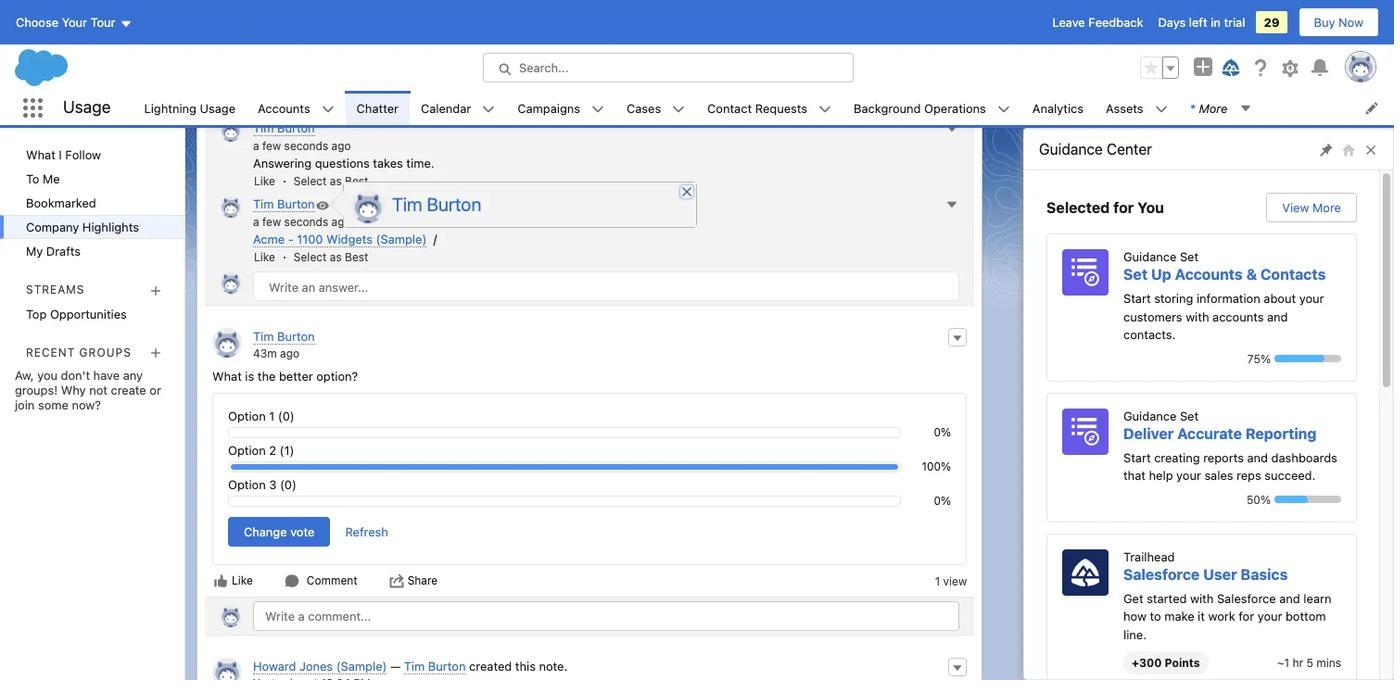 Task type: locate. For each thing, give the bounding box(es) containing it.
1 vertical spatial few
[[262, 215, 281, 229]]

reporting
[[1246, 425, 1317, 442]]

option up option 2 ( 1 )
[[228, 409, 266, 424]]

accounts
[[258, 101, 310, 115], [1176, 266, 1243, 283]]

tim burton image
[[220, 120, 242, 142], [220, 272, 242, 294], [212, 658, 242, 681]]

text default image inside cases list item
[[673, 103, 686, 116]]

1 vertical spatial guidance
[[1124, 249, 1177, 264]]

as for middle the like button
[[330, 250, 342, 264]]

ago inside "tim burton 43m ago"
[[280, 346, 300, 360]]

1 few from the top
[[262, 139, 281, 153]]

select down 1100
[[294, 250, 327, 264]]

0 horizontal spatial 1
[[269, 409, 275, 424]]

to
[[1150, 609, 1162, 624]]

( right 2
[[280, 443, 284, 458]]

0 vertical spatial (
[[278, 409, 283, 424]]

group
[[1141, 57, 1180, 79]]

0 vertical spatial progress bar progress bar
[[1275, 355, 1342, 363]]

(sample) left —
[[336, 659, 387, 674]]

1 vertical spatial select as best button
[[293, 250, 370, 264]]

select as best button for the topmost the like button
[[293, 174, 370, 188]]

43m ago link
[[253, 346, 300, 360]]

1 vertical spatial what
[[212, 369, 242, 383]]

tim burton up a few seconds ago at the left of the page
[[253, 197, 315, 211]]

2 as from the top
[[330, 250, 342, 264]]

(sample) left the /
[[376, 231, 427, 246]]

1 option from the top
[[228, 409, 266, 424]]

1 vertical spatial )
[[290, 443, 294, 458]]

option left 2
[[228, 443, 266, 458]]

2 vertical spatial your
[[1258, 609, 1283, 624]]

salesforce
[[1124, 566, 1200, 583], [1218, 591, 1277, 606]]

option for option 3
[[228, 478, 266, 492]]

1 view
[[935, 575, 968, 588]]

1 horizontal spatial text default image
[[285, 574, 299, 589]]

as for the topmost the like button
[[330, 174, 342, 188]]

your down creating
[[1177, 468, 1202, 483]]

text default image inside accounts list item
[[322, 103, 334, 116]]

0 vertical spatial like
[[254, 174, 275, 188]]

contact requests
[[708, 101, 808, 115]]

) right 3
[[292, 478, 297, 492]]

0 horizontal spatial what
[[26, 147, 55, 162]]

0 horizontal spatial text default image
[[213, 574, 228, 589]]

cases
[[627, 101, 661, 115]]

option
[[228, 409, 266, 424], [228, 443, 266, 458], [228, 478, 266, 492]]

1 vertical spatial 1
[[284, 443, 290, 458]]

0 horizontal spatial accounts
[[258, 101, 310, 115]]

2 horizontal spatial 1
[[935, 575, 941, 588]]

2 vertical spatial )
[[292, 478, 297, 492]]

2 vertical spatial like
[[232, 574, 253, 588]]

progress bar image right 75%
[[1275, 355, 1325, 363]]

option left 3
[[228, 478, 266, 492]]

0 vertical spatial few
[[262, 139, 281, 153]]

search...
[[519, 60, 569, 75]]

progress bar image down "succeed."
[[1275, 496, 1309, 504]]

select down answering
[[294, 174, 327, 188]]

text default image down "change vote" button
[[213, 574, 228, 589]]

top opportunities
[[26, 307, 127, 321]]

few up answering
[[262, 139, 281, 153]]

set left up
[[1124, 266, 1148, 283]]

text default image left comment
[[285, 574, 299, 589]]

2 option from the top
[[228, 443, 266, 458]]

text default image for contact requests
[[819, 103, 832, 116]]

50%
[[1247, 493, 1272, 507]]

center
[[1107, 141, 1153, 158]]

2 horizontal spatial your
[[1300, 291, 1325, 306]]

background operations
[[854, 101, 987, 115]]

2 vertical spatial set
[[1181, 409, 1199, 423]]

and up reps
[[1248, 450, 1269, 465]]

guidance set set up accounts & contacts start storing information about your customers with accounts and contacts.
[[1124, 249, 1327, 342]]

( up option 2 ( 1 )
[[278, 409, 283, 424]]

burton inside the tim burton a few seconds ago
[[277, 121, 315, 135]]

2 progress bar progress bar from the top
[[1275, 496, 1342, 504]]

and up bottom on the bottom of the page
[[1280, 591, 1301, 606]]

like button down change
[[212, 573, 254, 590]]

0%
[[934, 426, 952, 440], [934, 494, 952, 508]]

1 horizontal spatial your
[[1258, 609, 1283, 624]]

your left bottom on the bottom of the page
[[1258, 609, 1283, 624]]

1 select as best button from the top
[[293, 174, 370, 188]]

0 vertical spatial like button
[[253, 174, 276, 188]]

for left you
[[1114, 199, 1135, 216]]

2 vertical spatial 1
[[935, 575, 941, 588]]

buy now button
[[1299, 7, 1380, 37]]

progress bar progress bar down "succeed."
[[1275, 496, 1342, 504]]

accounts inside the guidance set set up accounts & contacts start storing information about your customers with accounts and contacts.
[[1176, 266, 1243, 283]]

the
[[258, 369, 276, 383]]

set for deliver
[[1181, 409, 1199, 423]]

0% down the 100%
[[934, 494, 952, 508]]

tim burton link up the /
[[392, 194, 482, 215]]

0 vertical spatial select as best button
[[293, 174, 370, 188]]

2 vertical spatial (
[[280, 478, 285, 492]]

tim burton link up answering
[[253, 121, 315, 136]]

what left "is"
[[212, 369, 242, 383]]

change vote
[[244, 525, 315, 540]]

1 vertical spatial salesforce
[[1218, 591, 1277, 606]]

and for accurate
[[1248, 450, 1269, 465]]

burton up 43m ago link
[[277, 329, 315, 344]]

view
[[1283, 200, 1310, 215]]

3 option from the top
[[228, 478, 266, 492]]

analytics
[[1033, 101, 1084, 115]]

0 horizontal spatial salesforce
[[1124, 566, 1200, 583]]

seconds up answering
[[284, 139, 329, 153]]

progress bar progress bar for set up accounts & contacts
[[1275, 355, 1342, 363]]

text default image inside calendar list item
[[483, 103, 495, 116]]

1 left view
[[935, 575, 941, 588]]

tim inside the tim burton a few seconds ago
[[253, 121, 274, 135]]

set
[[1181, 249, 1199, 264], [1124, 266, 1148, 283], [1181, 409, 1199, 423]]

option for option 1
[[228, 409, 266, 424]]

0 vertical spatial salesforce
[[1124, 566, 1200, 583]]

1 up 2
[[269, 409, 275, 424]]

0 vertical spatial tim burton image
[[220, 120, 242, 142]]

usage right lightning
[[200, 101, 236, 115]]

what inside tim burton, 42m ago element
[[212, 369, 242, 383]]

1 vertical spatial best
[[345, 250, 369, 264]]

few inside the tim burton a few seconds ago
[[262, 139, 281, 153]]

) right 2
[[290, 443, 294, 458]]

tim inside "tim burton 43m ago"
[[253, 329, 274, 344]]

like button down answering
[[253, 174, 276, 188]]

guidance up deliver
[[1124, 409, 1177, 423]]

note.
[[539, 659, 568, 674]]

text default image
[[322, 103, 334, 116], [483, 103, 495, 116], [673, 103, 686, 116], [819, 103, 832, 116], [389, 574, 404, 589]]

text default image inside comment button
[[285, 574, 299, 589]]

and inside trailhead salesforce user basics get started with salesforce and learn how to make it work for your bottom line.
[[1280, 591, 1301, 606]]

guidance up up
[[1124, 249, 1177, 264]]

1 vertical spatial (sample)
[[336, 659, 387, 674]]

1 vertical spatial seconds
[[284, 215, 329, 229]]

dashboards
[[1272, 450, 1338, 465]]

as down questions
[[330, 174, 342, 188]]

salesforce user basics button
[[1124, 566, 1288, 583]]

salesforce down trailhead
[[1124, 566, 1200, 583]]

chatter link
[[346, 91, 410, 125]]

1 vertical spatial progress bar image
[[1275, 496, 1309, 504]]

seconds inside the tim burton a few seconds ago
[[284, 139, 329, 153]]

0 vertical spatial set
[[1181, 249, 1199, 264]]

(
[[278, 409, 283, 424], [280, 443, 284, 458], [280, 478, 285, 492]]

now
[[1339, 15, 1364, 30]]

2 vertical spatial and
[[1280, 591, 1301, 606]]

1 select as best from the top
[[294, 174, 369, 188]]

1 horizontal spatial what
[[212, 369, 242, 383]]

0 horizontal spatial your
[[1177, 468, 1202, 483]]

start inside the guidance set set up accounts & contacts start storing information about your customers with accounts and contacts.
[[1124, 291, 1152, 306]]

like down answering
[[254, 174, 275, 188]]

as
[[330, 174, 342, 188], [330, 250, 342, 264]]

1 seconds from the top
[[284, 139, 329, 153]]

your down the contacts
[[1300, 291, 1325, 306]]

1 progress bar progress bar from the top
[[1275, 355, 1342, 363]]

1 select from the top
[[294, 174, 327, 188]]

2 select as best button from the top
[[293, 250, 370, 264]]

burton up a few seconds ago at the left of the page
[[277, 197, 315, 211]]

background operations link
[[843, 91, 998, 125]]

start
[[1124, 291, 1152, 306], [1124, 450, 1152, 465]]

requests
[[756, 101, 808, 115]]

like down acme
[[254, 250, 275, 264]]

select as best down questions
[[294, 174, 369, 188]]

select as best down the acme - 1100 widgets (sample) link
[[294, 250, 369, 264]]

choose your tour button
[[15, 7, 133, 37]]

0 vertical spatial select as best
[[294, 174, 369, 188]]

set up 'set up accounts & contacts' button
[[1181, 249, 1199, 264]]

text default image up the tim burton a few seconds ago on the top of the page
[[322, 103, 334, 116]]

tim burton up the /
[[392, 194, 482, 215]]

guidance for guidance set deliver accurate reporting start creating reports and dashboards that help your sales reps succeed.
[[1124, 409, 1177, 423]]

and down about
[[1268, 309, 1289, 324]]

questions
[[315, 155, 370, 170]]

0 vertical spatial )
[[290, 409, 295, 424]]

sales
[[1205, 468, 1234, 483]]

like button down acme
[[253, 250, 276, 264]]

set up accurate
[[1181, 409, 1199, 423]]

0 vertical spatial option
[[228, 409, 266, 424]]

0 vertical spatial 0%
[[934, 426, 952, 440]]

0 vertical spatial progress bar image
[[1275, 355, 1325, 363]]

0 vertical spatial 0
[[283, 409, 290, 424]]

select as best button down the acme - 1100 widgets (sample) link
[[293, 250, 370, 264]]

campaigns link
[[507, 91, 592, 125]]

progress bar progress bar right 75%
[[1275, 355, 1342, 363]]

1 vertical spatial tim burton image
[[220, 272, 242, 294]]

deliver accurate reporting button
[[1124, 425, 1317, 442]]

top
[[26, 307, 47, 321]]

~1 hr 5 mins
[[1278, 657, 1342, 671]]

0 vertical spatial seconds
[[284, 139, 329, 153]]

your inside guidance set deliver accurate reporting start creating reports and dashboards that help your sales reps succeed.
[[1177, 468, 1202, 483]]

+300
[[1132, 657, 1163, 671]]

ago up questions
[[332, 139, 351, 153]]

0 vertical spatial a
[[253, 139, 259, 153]]

( for 3
[[280, 478, 285, 492]]

make
[[1165, 609, 1195, 624]]

2 start from the top
[[1124, 450, 1152, 465]]

with
[[1186, 309, 1210, 324], [1191, 591, 1214, 606]]

calendar
[[421, 101, 471, 115]]

1 vertical spatial start
[[1124, 450, 1152, 465]]

( right 3
[[280, 478, 285, 492]]

my
[[26, 244, 43, 259]]

background operations list item
[[843, 91, 1022, 125]]

progress bar progress bar
[[1275, 355, 1342, 363], [1275, 496, 1342, 504]]

what inside 'what i follow to me bookmarked company highlights my drafts'
[[26, 147, 55, 162]]

1 vertical spatial with
[[1191, 591, 1214, 606]]

a up answering
[[253, 139, 259, 153]]

as down the acme - 1100 widgets (sample) link
[[330, 250, 342, 264]]

2 best from the top
[[345, 250, 369, 264]]

to
[[26, 172, 39, 186]]

start up "customers"
[[1124, 291, 1152, 306]]

( for 2
[[280, 443, 284, 458]]

0 down what is the better option?
[[283, 409, 290, 424]]

best down answering questions takes time.
[[345, 174, 369, 188]]

1 a from the top
[[253, 139, 259, 153]]

usage up follow
[[63, 98, 111, 117]]

start up that
[[1124, 450, 1152, 465]]

1 vertical spatial accounts
[[1176, 266, 1243, 283]]

0 vertical spatial as
[[330, 174, 342, 188]]

1 vertical spatial select
[[294, 250, 327, 264]]

text default image for like
[[213, 574, 228, 589]]

0 horizontal spatial tim burton
[[253, 197, 315, 211]]

1 vertical spatial progress bar progress bar
[[1275, 496, 1342, 504]]

1 right 2
[[284, 443, 290, 458]]

1 vertical spatial as
[[330, 250, 342, 264]]

1 0% from the top
[[934, 426, 952, 440]]

ago up what is the better option?
[[280, 346, 300, 360]]

2 horizontal spatial text default image
[[592, 103, 605, 116]]

change vote button
[[228, 518, 331, 547]]

guidance inside guidance set deliver accurate reporting start creating reports and dashboards that help your sales reps succeed.
[[1124, 409, 1177, 423]]

1 vertical spatial and
[[1248, 450, 1269, 465]]

0 vertical spatial and
[[1268, 309, 1289, 324]]

text default image left cases link
[[592, 103, 605, 116]]

1 vertical spatial (
[[280, 443, 284, 458]]

select as best button
[[293, 174, 370, 188], [293, 250, 370, 264]]

1 vertical spatial tim burton image
[[212, 328, 242, 358]]

0 right 3
[[285, 478, 292, 492]]

0 vertical spatial your
[[1300, 291, 1325, 306]]

1 best from the top
[[345, 174, 369, 188]]

guidance down analytics link
[[1040, 141, 1103, 158]]

contact
[[708, 101, 752, 115]]

create
[[111, 383, 146, 398]]

1 vertical spatial 0%
[[934, 494, 952, 508]]

buy now
[[1315, 15, 1364, 30]]

like down change
[[232, 574, 253, 588]]

0 vertical spatial what
[[26, 147, 55, 162]]

0
[[283, 409, 290, 424], [285, 478, 292, 492]]

search... button
[[483, 53, 854, 83]]

0% up the 100%
[[934, 426, 952, 440]]

ago for burton
[[280, 346, 300, 360]]

0 vertical spatial start
[[1124, 291, 1152, 306]]

assets
[[1106, 101, 1144, 115]]

tim burton, 42m ago element
[[205, 321, 975, 597]]

select as best button down questions
[[293, 174, 370, 188]]

0 for option 3 ( 0 )
[[285, 478, 292, 492]]

list
[[133, 91, 1395, 125]]

1 vertical spatial your
[[1177, 468, 1202, 483]]

that
[[1124, 468, 1146, 483]]

progress bar image
[[1275, 355, 1325, 363], [1275, 496, 1309, 504]]

start inside guidance set deliver accurate reporting start creating reports and dashboards that help your sales reps succeed.
[[1124, 450, 1152, 465]]

text default image for cases
[[673, 103, 686, 116]]

now?
[[72, 398, 101, 413]]

few up acme
[[262, 215, 281, 229]]

text default image right requests
[[819, 103, 832, 116]]

0 vertical spatial guidance
[[1040, 141, 1103, 158]]

assets list item
[[1095, 91, 1179, 125]]

tim burton image
[[220, 196, 242, 218], [212, 328, 242, 358], [220, 606, 242, 628]]

1 vertical spatial 0
[[285, 478, 292, 492]]

text default image left share
[[389, 574, 404, 589]]

line.
[[1124, 627, 1147, 642]]

2 vertical spatial like button
[[212, 573, 254, 590]]

75%
[[1248, 352, 1272, 366]]

calendar list item
[[410, 91, 507, 125]]

0 vertical spatial select
[[294, 174, 327, 188]]

select as best button for middle the like button
[[293, 250, 370, 264]]

tim up acme
[[253, 197, 274, 211]]

guidance for guidance set set up accounts & contacts start storing information about your customers with accounts and contacts.
[[1124, 249, 1177, 264]]

1 vertical spatial select as best
[[294, 250, 369, 264]]

2 vertical spatial guidance
[[1124, 409, 1177, 423]]

accounts up information
[[1176, 266, 1243, 283]]

1 horizontal spatial accounts
[[1176, 266, 1243, 283]]

contacts.
[[1124, 327, 1176, 342]]

text default image inside contact requests list item
[[819, 103, 832, 116]]

what i follow link
[[0, 143, 185, 167]]

user
[[1204, 566, 1238, 583]]

1 vertical spatial for
[[1239, 609, 1255, 624]]

contacts
[[1261, 266, 1327, 283]]

-
[[288, 231, 294, 246]]

1 start from the top
[[1124, 291, 1152, 306]]

set up accounts & contacts button
[[1124, 266, 1327, 283]]

what left i
[[26, 147, 55, 162]]

best
[[345, 174, 369, 188], [345, 250, 369, 264]]

0 vertical spatial accounts
[[258, 101, 310, 115]]

tim up answering
[[253, 121, 274, 135]]

bookmarked
[[26, 196, 96, 211]]

2 vertical spatial ago
[[280, 346, 300, 360]]

0 horizontal spatial for
[[1114, 199, 1135, 216]]

with down 'storing'
[[1186, 309, 1210, 324]]

option?
[[316, 369, 358, 383]]

with up the it
[[1191, 591, 1214, 606]]

seconds up 1100
[[284, 215, 329, 229]]

1 horizontal spatial for
[[1239, 609, 1255, 624]]

best down widgets
[[345, 250, 369, 264]]

1 vertical spatial a
[[253, 215, 259, 229]]

tim up 43m at the left bottom
[[253, 329, 274, 344]]

1 horizontal spatial 1
[[284, 443, 290, 458]]

selected
[[1047, 199, 1110, 216]]

choose your tour
[[16, 15, 115, 30]]

0 vertical spatial ago
[[332, 139, 351, 153]]

for right work
[[1239, 609, 1255, 624]]

0 vertical spatial best
[[345, 174, 369, 188]]

1 as from the top
[[330, 174, 342, 188]]

guidance center
[[1040, 141, 1153, 158]]

accounts up the tim burton a few seconds ago on the top of the page
[[258, 101, 310, 115]]

1 progress bar image from the top
[[1275, 355, 1325, 363]]

and
[[1268, 309, 1289, 324], [1248, 450, 1269, 465], [1280, 591, 1301, 606]]

burton up the /
[[427, 194, 482, 215]]

guidance inside the guidance set set up accounts & contacts start storing information about your customers with accounts and contacts.
[[1124, 249, 1177, 264]]

text default image right calendar
[[483, 103, 495, 116]]

2 vertical spatial option
[[228, 478, 266, 492]]

select as best
[[294, 174, 369, 188], [294, 250, 369, 264]]

burton left created
[[428, 659, 466, 674]]

set inside guidance set deliver accurate reporting start creating reports and dashboards that help your sales reps succeed.
[[1181, 409, 1199, 423]]

salesforce down basics
[[1218, 591, 1277, 606]]

2 progress bar image from the top
[[1275, 496, 1309, 504]]

for
[[1114, 199, 1135, 216], [1239, 609, 1255, 624]]

view more
[[1283, 200, 1342, 215]]

howard jones (sample) link
[[253, 659, 387, 675]]

text default image right cases
[[673, 103, 686, 116]]

assets link
[[1095, 91, 1155, 125]]

acme - 1100 widgets (sample) link
[[253, 231, 427, 247]]

1 horizontal spatial salesforce
[[1218, 591, 1277, 606]]

tim burton link
[[253, 121, 315, 136], [392, 194, 482, 215], [253, 197, 315, 212], [253, 329, 315, 345], [404, 659, 466, 675]]

aw, you don't have any groups!
[[15, 368, 143, 398]]

burton up answering
[[277, 121, 315, 135]]

change
[[244, 525, 287, 540]]

a up acme
[[253, 215, 259, 229]]

1 vertical spatial option
[[228, 443, 266, 458]]

and inside guidance set deliver accurate reporting start creating reports and dashboards that help your sales reps succeed.
[[1248, 450, 1269, 465]]

1 vertical spatial ago
[[332, 215, 351, 229]]

your
[[1300, 291, 1325, 306], [1177, 468, 1202, 483], [1258, 609, 1283, 624]]

text default image
[[592, 103, 605, 116], [213, 574, 228, 589], [285, 574, 299, 589]]

ago up acme - 1100 widgets (sample) ​  /
[[332, 215, 351, 229]]

0 vertical spatial with
[[1186, 309, 1210, 324]]

leave
[[1053, 15, 1086, 30]]

) down 'better'
[[290, 409, 295, 424]]

customers
[[1124, 309, 1183, 324]]



Task type: describe. For each thing, give the bounding box(es) containing it.
2 seconds from the top
[[284, 215, 329, 229]]

some
[[38, 398, 69, 413]]

drafts
[[46, 244, 81, 259]]

+300 points
[[1132, 657, 1201, 671]]

1100
[[297, 231, 323, 246]]

ago for few
[[332, 215, 351, 229]]

text default image inside campaigns list item
[[592, 103, 605, 116]]

and for basics
[[1280, 591, 1301, 606]]

5
[[1307, 657, 1314, 671]]

basics
[[1241, 566, 1288, 583]]

comment
[[307, 574, 358, 588]]

Write an answer... text field
[[253, 272, 960, 301]]

guidance for guidance center
[[1040, 141, 1103, 158]]

1 vertical spatial like
[[254, 250, 275, 264]]

buy
[[1315, 15, 1336, 30]]

vote
[[290, 525, 315, 540]]

tim down 'time.'
[[392, 194, 423, 215]]

highlights
[[82, 220, 139, 235]]

2 vertical spatial tim burton image
[[220, 606, 242, 628]]

aw,
[[15, 368, 34, 383]]

Write a comment... text field
[[253, 602, 960, 632]]

accounts inside list item
[[258, 101, 310, 115]]

/
[[434, 231, 437, 246]]

( for 1
[[278, 409, 283, 424]]

2 few from the top
[[262, 215, 281, 229]]

1 vertical spatial like button
[[253, 250, 276, 264]]

your inside the guidance set set up accounts & contacts start storing information about your customers with accounts and contacts.
[[1300, 291, 1325, 306]]

recent groups
[[26, 346, 132, 360]]

get
[[1124, 591, 1144, 606]]

about
[[1264, 291, 1297, 306]]

leave feedback link
[[1053, 15, 1144, 30]]

operations
[[925, 101, 987, 115]]

choose
[[16, 15, 59, 30]]

more
[[1313, 200, 1342, 215]]

burton inside "tim burton 43m ago"
[[277, 329, 315, 344]]

share
[[408, 574, 438, 588]]

streams link
[[26, 283, 85, 297]]

progress bar progress bar for deliver accurate reporting
[[1275, 496, 1342, 504]]

accounts link
[[247, 91, 322, 125]]

lightning usage link
[[133, 91, 247, 125]]

tim burton link right —
[[404, 659, 466, 675]]

top opportunities link
[[0, 302, 185, 326]]

) for option 1 ( 0 )
[[290, 409, 295, 424]]

3
[[269, 478, 277, 492]]

) for option 3 ( 0 )
[[292, 478, 297, 492]]

with inside trailhead salesforce user basics get started with salesforce and learn how to make it work for your bottom line.
[[1191, 591, 1214, 606]]

any
[[123, 368, 143, 383]]

accounts list item
[[247, 91, 346, 125]]

and inside the guidance set set up accounts & contacts start storing information about your customers with accounts and contacts.
[[1268, 309, 1289, 324]]

groups!
[[15, 383, 58, 398]]

1 vertical spatial set
[[1124, 266, 1148, 283]]

with inside the guidance set set up accounts & contacts start storing information about your customers with accounts and contacts.
[[1186, 309, 1210, 324]]

your inside trailhead salesforce user basics get started with salesforce and learn how to make it work for your bottom line.
[[1258, 609, 1283, 624]]

tim right —
[[404, 659, 425, 674]]

for inside trailhead salesforce user basics get started with salesforce and learn how to make it work for your bottom line.
[[1239, 609, 1255, 624]]

join
[[15, 398, 35, 413]]

campaigns
[[518, 101, 581, 115]]

work
[[1209, 609, 1236, 624]]

this
[[515, 659, 536, 674]]

why
[[61, 383, 86, 398]]

how
[[1124, 609, 1147, 624]]

0 for option 1 ( 0 )
[[283, 409, 290, 424]]

accounts
[[1213, 309, 1265, 324]]

what is the better option?
[[212, 369, 358, 383]]

0 vertical spatial 1
[[269, 409, 275, 424]]

tim burton a few seconds ago
[[253, 121, 351, 153]]

acme - 1100 widgets (sample) ​  /
[[253, 231, 437, 246]]

creating
[[1155, 450, 1201, 465]]

0 vertical spatial for
[[1114, 199, 1135, 216]]

0 vertical spatial (sample)
[[376, 231, 427, 246]]

text default image for comment
[[285, 574, 299, 589]]

help
[[1150, 468, 1174, 483]]

~1
[[1278, 657, 1290, 671]]

2 select from the top
[[294, 250, 327, 264]]

answering questions takes time.
[[253, 155, 435, 170]]

2 a from the top
[[253, 215, 259, 229]]

campaigns list item
[[507, 91, 616, 125]]

information
[[1197, 291, 1261, 306]]

0 vertical spatial tim burton image
[[220, 196, 242, 218]]

option for option 2
[[228, 443, 266, 458]]

—
[[390, 659, 401, 674]]

list containing lightning usage
[[133, 91, 1395, 125]]

storing
[[1155, 291, 1194, 306]]

trailhead
[[1124, 550, 1175, 564]]

company
[[26, 220, 79, 235]]

option 2 ( 1 )
[[228, 443, 294, 458]]

a inside the tim burton a few seconds ago
[[253, 139, 259, 153]]

2 vertical spatial tim burton image
[[212, 658, 242, 681]]

my drafts link
[[0, 239, 185, 263]]

time.
[[407, 155, 435, 170]]

in
[[1211, 15, 1221, 30]]

analytics link
[[1022, 91, 1095, 125]]

or
[[150, 383, 161, 398]]

text default image for accounts
[[322, 103, 334, 116]]

up
[[1152, 266, 1172, 283]]

succeed.
[[1265, 468, 1316, 483]]

share button
[[388, 573, 439, 590]]

better
[[279, 369, 313, 383]]

ago inside the tim burton a few seconds ago
[[332, 139, 351, 153]]

to me link
[[0, 167, 185, 191]]

0 horizontal spatial usage
[[63, 98, 111, 117]]

tim burton link up a few seconds ago at the left of the page
[[253, 197, 315, 212]]

option 3 ( 0 )
[[228, 478, 297, 492]]

text default image inside share popup button
[[389, 574, 404, 589]]

lightning usage
[[144, 101, 236, 115]]

2 0% from the top
[[934, 494, 952, 508]]

tim burton link up 43m ago link
[[253, 329, 315, 345]]

streams
[[26, 283, 85, 297]]

1 horizontal spatial tim burton
[[392, 194, 482, 215]]

don't
[[61, 368, 90, 383]]

bottom
[[1286, 609, 1327, 624]]

answering
[[253, 155, 312, 170]]

2 select as best from the top
[[294, 250, 369, 264]]

what for what is the better option?
[[212, 369, 242, 383]]

i
[[59, 147, 62, 162]]

like inside tim burton, 42m ago element
[[232, 574, 253, 588]]

progress bar image for deliver accurate reporting
[[1275, 496, 1309, 504]]

have
[[93, 368, 120, 383]]

cases link
[[616, 91, 673, 125]]

1 horizontal spatial usage
[[200, 101, 236, 115]]

text default image for calendar
[[483, 103, 495, 116]]

set for set
[[1181, 249, 1199, 264]]

progress bar image for set up accounts & contacts
[[1275, 355, 1325, 363]]

refresh
[[345, 525, 389, 540]]

what for what i follow to me bookmarked company highlights my drafts
[[26, 147, 55, 162]]

contact requests list item
[[697, 91, 843, 125]]

cases list item
[[616, 91, 697, 125]]

widgets
[[326, 231, 373, 246]]

) for option 2 ( 1 )
[[290, 443, 294, 458]]

you
[[37, 368, 58, 383]]

deliver
[[1124, 425, 1174, 442]]

is
[[245, 369, 254, 383]]



Task type: vqa. For each thing, say whether or not it's contained in the screenshot.
the middle Status
no



